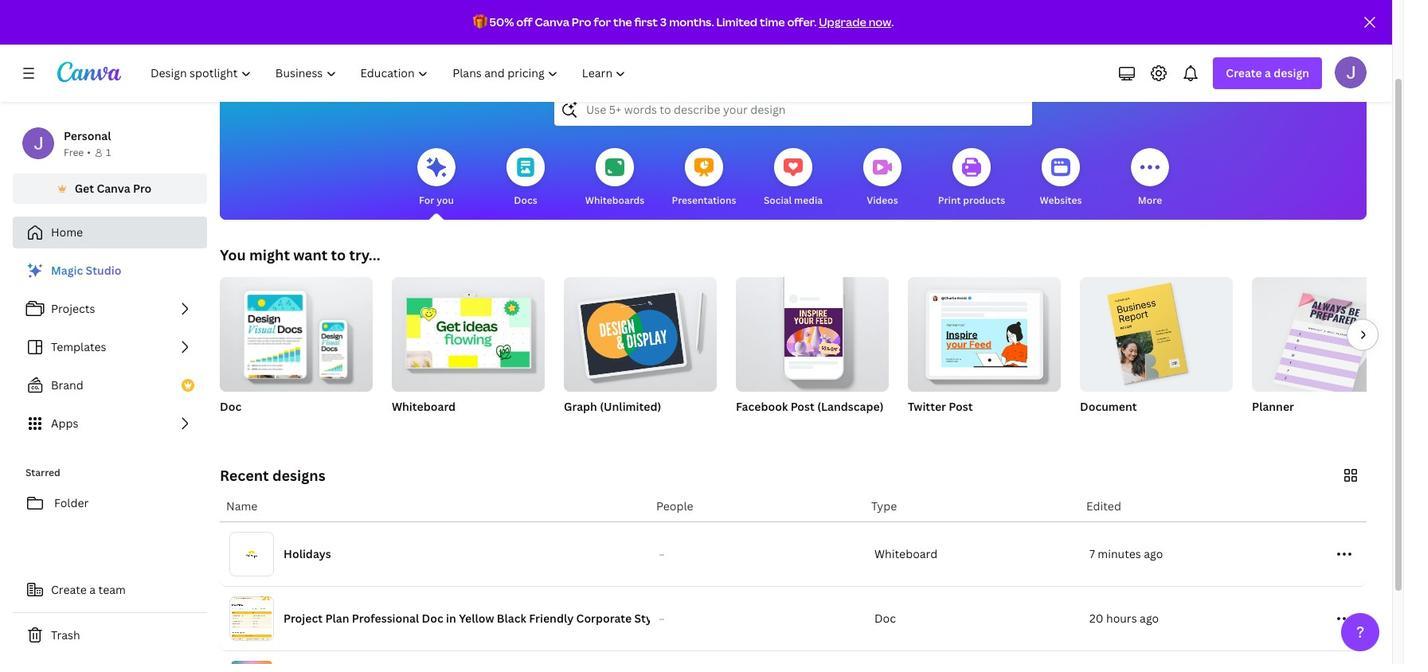 Task type: locate. For each thing, give the bounding box(es) containing it.
post right facebook
[[791, 399, 815, 414]]

planner group
[[1252, 277, 1404, 435]]

0 horizontal spatial a
[[89, 582, 96, 597]]

group for whiteboard
[[392, 271, 545, 392]]

free
[[64, 146, 84, 159]]

plan
[[325, 611, 349, 626]]

.
[[891, 14, 894, 29]]

0 vertical spatial ago
[[1144, 546, 1163, 562]]

1 horizontal spatial a
[[1265, 65, 1271, 80]]

team
[[98, 582, 126, 597]]

magic studio link
[[13, 255, 207, 287]]

None search field
[[554, 94, 1032, 126]]

2 post from the left
[[949, 399, 973, 414]]

create for create a team
[[51, 582, 87, 597]]

whiteboard group
[[392, 271, 545, 435]]

post for facebook
[[791, 399, 815, 414]]

design inside dropdown button
[[1274, 65, 1310, 80]]

1 horizontal spatial post
[[949, 399, 973, 414]]

-
[[660, 550, 662, 558], [662, 550, 664, 558], [660, 615, 662, 623], [662, 615, 664, 623]]

0 horizontal spatial create
[[51, 582, 87, 597]]

for you
[[419, 194, 454, 207]]

•
[[87, 146, 91, 159]]

0 horizontal spatial you
[[437, 194, 454, 207]]

design left jacob simon image
[[1274, 65, 1310, 80]]

-- right 'corporate'
[[660, 615, 664, 623]]

social
[[764, 194, 792, 207]]

list
[[13, 255, 207, 440]]

1 horizontal spatial canva
[[535, 14, 570, 29]]

graph (unlimited)
[[564, 399, 661, 414]]

a inside button
[[89, 582, 96, 597]]

graph (unlimited) group
[[564, 271, 717, 435]]

create a team button
[[13, 574, 207, 606]]

-- for doc
[[660, 615, 664, 623]]

home
[[51, 225, 83, 240]]

time
[[760, 14, 785, 29]]

0 vertical spatial --
[[660, 550, 664, 558]]

first
[[634, 14, 658, 29]]

in
[[446, 611, 456, 626]]

0 vertical spatial a
[[1265, 65, 1271, 80]]

whiteboard
[[392, 399, 456, 414], [875, 546, 938, 562]]

canva right get
[[97, 181, 130, 196]]

get canva pro button
[[13, 174, 207, 204]]

months.
[[669, 14, 714, 29]]

create inside dropdown button
[[1226, 65, 1262, 80]]

websites button
[[1040, 137, 1082, 220]]

ago right hours
[[1140, 611, 1159, 626]]

pro up home link
[[133, 181, 152, 196]]

a inside dropdown button
[[1265, 65, 1271, 80]]

1 vertical spatial canva
[[97, 181, 130, 196]]

what will you design today?
[[619, 41, 967, 75]]

post inside group
[[949, 399, 973, 414]]

get canva pro
[[75, 181, 152, 196]]

more
[[1138, 194, 1162, 207]]

ago for 7 minutes ago
[[1144, 546, 1163, 562]]

0 vertical spatial whiteboard
[[392, 399, 456, 414]]

1 post from the left
[[791, 399, 815, 414]]

group
[[220, 271, 373, 392], [392, 271, 545, 392], [564, 271, 717, 392], [736, 271, 889, 392], [908, 271, 1061, 392], [1080, 271, 1233, 392], [1252, 277, 1404, 399]]

1 horizontal spatial design
[[1274, 65, 1310, 80]]

you down time
[[738, 41, 786, 75]]

1 vertical spatial a
[[89, 582, 96, 597]]

1 -- from the top
[[660, 550, 664, 558]]

0 vertical spatial create
[[1226, 65, 1262, 80]]

recent designs
[[220, 466, 325, 485]]

create inside button
[[51, 582, 87, 597]]

studio
[[86, 263, 121, 278]]

folder button
[[13, 487, 207, 519]]

post right twitter
[[949, 399, 973, 414]]

project
[[284, 611, 323, 626]]

ago for 20 hours ago
[[1140, 611, 1159, 626]]

minutes
[[1098, 546, 1141, 562]]

whiteboards
[[585, 194, 645, 207]]

folder
[[54, 495, 89, 511]]

corporate
[[576, 611, 632, 626]]

group for graph (unlimited)
[[564, 271, 717, 392]]

3
[[660, 14, 667, 29]]

projects link
[[13, 293, 207, 325]]

apps link
[[13, 408, 207, 440]]

create a team
[[51, 582, 126, 597]]

ago
[[1144, 546, 1163, 562], [1140, 611, 1159, 626]]

1 horizontal spatial create
[[1226, 65, 1262, 80]]

group for document
[[1080, 271, 1233, 392]]

1 vertical spatial ago
[[1140, 611, 1159, 626]]

design down upgrade
[[791, 41, 873, 75]]

edited
[[1086, 499, 1121, 514]]

ago right minutes
[[1144, 546, 1163, 562]]

doc
[[220, 399, 241, 414], [422, 611, 443, 626], [875, 611, 896, 626]]

0 horizontal spatial design
[[791, 41, 873, 75]]

websites
[[1040, 194, 1082, 207]]

--
[[660, 550, 664, 558], [660, 615, 664, 623]]

pro left for
[[572, 14, 591, 29]]

free •
[[64, 146, 91, 159]]

1 horizontal spatial whiteboard
[[875, 546, 938, 562]]

1 horizontal spatial you
[[738, 41, 786, 75]]

design
[[791, 41, 873, 75], [1274, 65, 1310, 80]]

canva right off
[[535, 14, 570, 29]]

off
[[516, 14, 533, 29]]

home link
[[13, 217, 207, 249]]

personal
[[64, 128, 111, 143]]

create
[[1226, 65, 1262, 80], [51, 582, 87, 597]]

will
[[692, 41, 733, 75]]

post inside group
[[791, 399, 815, 414]]

you right for in the left of the page
[[437, 194, 454, 207]]

1 vertical spatial pro
[[133, 181, 152, 196]]

0 horizontal spatial canva
[[97, 181, 130, 196]]

docs
[[514, 194, 537, 207]]

50%
[[489, 14, 514, 29]]

0 horizontal spatial post
[[791, 399, 815, 414]]

-- down people at the bottom left of the page
[[660, 550, 664, 558]]

trash link
[[13, 620, 207, 652]]

1 vertical spatial you
[[437, 194, 454, 207]]

jacob simon image
[[1335, 57, 1367, 88]]

0 horizontal spatial whiteboard
[[392, 399, 456, 414]]

2 -- from the top
[[660, 615, 664, 623]]

1 horizontal spatial pro
[[572, 14, 591, 29]]

0 horizontal spatial pro
[[133, 181, 152, 196]]

facebook
[[736, 399, 788, 414]]

1 vertical spatial whiteboard
[[875, 546, 938, 562]]

templates
[[51, 339, 106, 354]]

brand link
[[13, 370, 207, 401]]

0 horizontal spatial doc
[[220, 399, 241, 414]]

graph
[[564, 399, 597, 414]]

post
[[791, 399, 815, 414], [949, 399, 973, 414]]

presentations button
[[672, 137, 736, 220]]

1 vertical spatial --
[[660, 615, 664, 623]]

twitter post
[[908, 399, 973, 414]]

type
[[871, 499, 897, 514]]

folder link
[[13, 487, 207, 519]]

1 vertical spatial create
[[51, 582, 87, 597]]

whiteboard inside group
[[392, 399, 456, 414]]



Task type: vqa. For each thing, say whether or not it's contained in the screenshot.
Starred
yes



Task type: describe. For each thing, give the bounding box(es) containing it.
more button
[[1131, 137, 1169, 220]]

facebook post (landscape) group
[[736, 271, 889, 435]]

yellow
[[459, 611, 494, 626]]

apps
[[51, 416, 78, 431]]

docs button
[[507, 137, 545, 220]]

people
[[656, 499, 693, 514]]

group for doc
[[220, 271, 373, 392]]

twitter post group
[[908, 271, 1061, 435]]

7
[[1090, 546, 1095, 562]]

0 vertical spatial you
[[738, 41, 786, 75]]

designs
[[272, 466, 325, 485]]

videos button
[[863, 137, 902, 220]]

post for twitter
[[949, 399, 973, 414]]

print
[[938, 194, 961, 207]]

2 horizontal spatial doc
[[875, 611, 896, 626]]

planner
[[1252, 399, 1294, 414]]

canva inside get canva pro button
[[97, 181, 130, 196]]

want
[[293, 245, 328, 264]]

a for team
[[89, 582, 96, 597]]

document
[[1080, 399, 1137, 414]]

project plan professional doc in yellow black friendly corporate style
[[284, 611, 662, 626]]

doc group
[[220, 271, 373, 435]]

holidays
[[284, 546, 331, 562]]

🎁 50% off canva pro for the first 3 months. limited time offer. upgrade now .
[[473, 14, 894, 29]]

20
[[1090, 611, 1104, 626]]

now
[[869, 14, 891, 29]]

facebook post (landscape)
[[736, 399, 884, 414]]

black
[[497, 611, 526, 626]]

get
[[75, 181, 94, 196]]

style
[[634, 611, 662, 626]]

7 minutes ago
[[1090, 546, 1163, 562]]

1 horizontal spatial doc
[[422, 611, 443, 626]]

recent
[[220, 466, 269, 485]]

pro inside get canva pro button
[[133, 181, 152, 196]]

top level navigation element
[[140, 57, 640, 89]]

print products button
[[938, 137, 1005, 220]]

social media
[[764, 194, 823, 207]]

-- for whiteboard
[[660, 550, 664, 558]]

templates link
[[13, 331, 207, 363]]

twitter
[[908, 399, 946, 414]]

20 hours ago
[[1090, 611, 1159, 626]]

magic studio
[[51, 263, 121, 278]]

upgrade now button
[[819, 14, 891, 29]]

the
[[613, 14, 632, 29]]

to
[[331, 245, 346, 264]]

for
[[419, 194, 434, 207]]

doc inside "group"
[[220, 399, 241, 414]]

group for facebook post (landscape)
[[736, 271, 889, 392]]

0 vertical spatial pro
[[572, 14, 591, 29]]

presentations
[[672, 194, 736, 207]]

videos
[[867, 194, 898, 207]]

0 vertical spatial canva
[[535, 14, 570, 29]]

a for design
[[1265, 65, 1271, 80]]

social media button
[[764, 137, 823, 220]]

for
[[594, 14, 611, 29]]

limited
[[716, 14, 758, 29]]

list containing magic studio
[[13, 255, 207, 440]]

brand
[[51, 378, 83, 393]]

what
[[619, 41, 687, 75]]

🎁
[[473, 14, 487, 29]]

hours
[[1106, 611, 1137, 626]]

create a design
[[1226, 65, 1310, 80]]

starred
[[25, 466, 60, 480]]

document group
[[1080, 271, 1233, 435]]

professional
[[352, 611, 419, 626]]

upgrade
[[819, 14, 866, 29]]

(landscape)
[[817, 399, 884, 414]]

products
[[963, 194, 1005, 207]]

name
[[226, 499, 258, 514]]

today?
[[878, 41, 967, 75]]

projects
[[51, 301, 95, 316]]

might
[[249, 245, 290, 264]]

magic
[[51, 263, 83, 278]]

trash
[[51, 628, 80, 643]]

whiteboards button
[[585, 137, 645, 220]]

1
[[106, 146, 111, 159]]

create for create a design
[[1226, 65, 1262, 80]]

create a design button
[[1213, 57, 1322, 89]]

media
[[794, 194, 823, 207]]

print products
[[938, 194, 1005, 207]]

you inside button
[[437, 194, 454, 207]]

Search search field
[[586, 95, 1000, 125]]

offer.
[[787, 14, 817, 29]]

you
[[220, 245, 246, 264]]

(unlimited)
[[600, 399, 661, 414]]

group for twitter post
[[908, 271, 1061, 392]]



